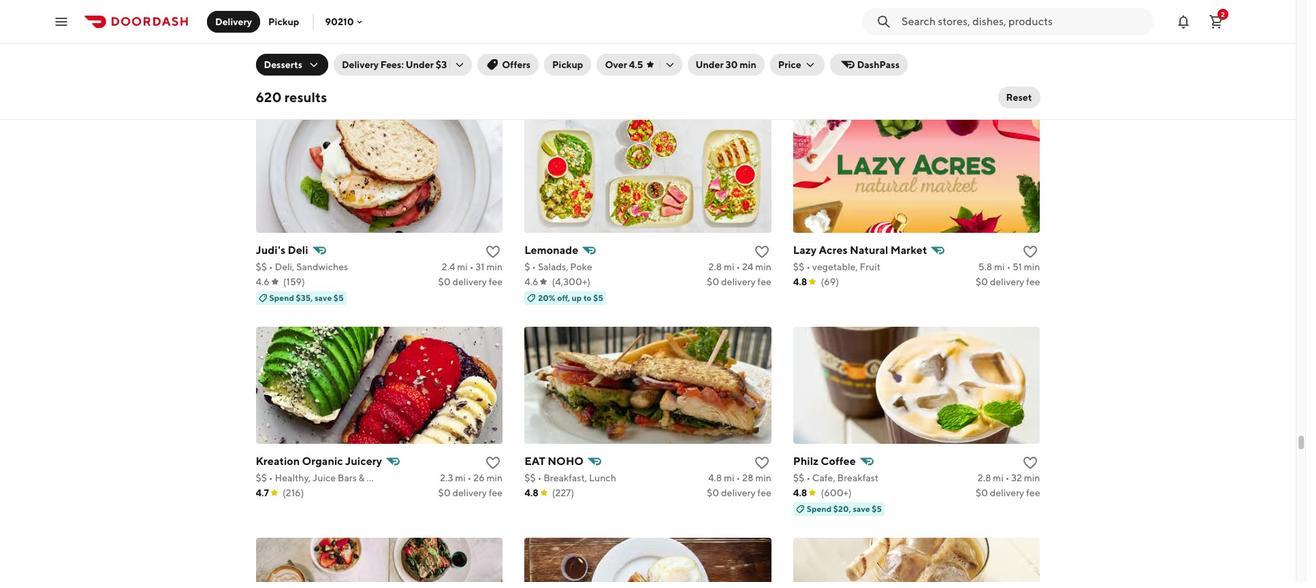Task type: vqa. For each thing, say whether or not it's contained in the screenshot.


Task type: describe. For each thing, give the bounding box(es) containing it.
99
[[567, 46, 580, 59]]

delivery fees: under $3
[[342, 59, 447, 70]]

fee for lemonade
[[758, 276, 772, 287]]

4.3
[[711, 64, 724, 75]]

superfood
[[282, 46, 338, 59]]

cafe
[[341, 46, 365, 59]]

$​0 for kreation organic juicery
[[438, 488, 451, 498]]

90210
[[325, 16, 354, 27]]

&
[[359, 473, 365, 483]]

4.8 for philz coffee
[[794, 488, 808, 498]]

• left 28
[[737, 473, 741, 483]]

cafe, for breakfast
[[813, 473, 836, 483]]

$​0 for judi's deli
[[438, 276, 451, 287]]

sandwiches
[[297, 261, 348, 272]]

philz
[[794, 455, 819, 468]]

to
[[584, 293, 592, 303]]

1 vertical spatial coffee
[[821, 455, 856, 468]]

4.6 for lemonade
[[525, 276, 539, 287]]

fee for kreation organic juicery
[[489, 488, 503, 498]]

20%
[[538, 293, 556, 303]]

min for lazy acres natural market
[[1025, 261, 1041, 272]]

24
[[743, 261, 754, 272]]

lemonade
[[525, 244, 579, 257]]

click to add this store to your saved list image for judi's deli
[[485, 244, 502, 260]]

4.5
[[629, 59, 644, 70]]

$$ for judi's deli
[[256, 261, 267, 272]]

(4,300+)
[[552, 276, 591, 287]]

51
[[1013, 261, 1023, 272]]

click to add this store to your saved list image for burgers 99
[[754, 46, 770, 62]]

vegetable,
[[813, 261, 858, 272]]

min for cbd superfood cafe
[[487, 64, 503, 75]]

deli
[[288, 244, 308, 257]]

up
[[572, 293, 582, 303]]

620 results
[[256, 89, 327, 105]]

delivery for eat noho
[[722, 488, 756, 498]]

kreation organic juicery
[[256, 455, 382, 468]]

1 horizontal spatial pickup
[[553, 59, 584, 70]]

2 button
[[1203, 8, 1230, 35]]

lazy
[[794, 244, 817, 257]]

$​0 for lazy acres natural market
[[976, 276, 989, 287]]

$​0 delivery fee for eat noho
[[707, 488, 772, 498]]

• left 26
[[468, 473, 472, 483]]

$$ for lazy acres natural market
[[794, 261, 805, 272]]

2.3 mi • 26 min
[[440, 473, 503, 483]]

$$ • breakfast, lunch
[[525, 473, 617, 483]]

click to add this store to your saved list image for lemonade
[[754, 244, 770, 260]]

over
[[605, 59, 627, 70]]

$​0 delivery fee for kreation organic juicery
[[438, 488, 503, 498]]

click to add this store to your saved list image for cbd superfood cafe
[[485, 46, 502, 62]]

delivery button
[[207, 11, 260, 32]]

eat
[[525, 455, 546, 468]]

$20,
[[834, 504, 852, 514]]

fees:
[[381, 59, 404, 70]]

• up 4.7
[[269, 473, 273, 483]]

• down lazy
[[807, 261, 811, 272]]

4.7
[[256, 488, 269, 498]]

$5 for philz coffee
[[872, 504, 882, 514]]

2.4
[[442, 261, 455, 272]]

desserts button
[[256, 54, 328, 76]]

mi for cbd superfood cafe
[[457, 64, 468, 75]]

4.3 mi • 31 min
[[711, 64, 772, 75]]

$35,
[[296, 293, 313, 303]]

click to add this store to your saved list image for philz coffee
[[1023, 455, 1039, 471]]

under 30 min button
[[688, 54, 765, 76]]

breakfast,
[[544, 473, 587, 483]]

bar
[[339, 64, 354, 75]]

judi's deli
[[256, 244, 308, 257]]

2.1
[[444, 64, 455, 75]]

• left the burger,
[[538, 64, 542, 75]]

offers
[[502, 59, 531, 70]]

poke
[[570, 261, 593, 272]]

fee inside $$ • cafe, coffee $​0 delivery fee
[[1027, 79, 1041, 90]]

eat noho
[[525, 455, 584, 468]]

(159)
[[283, 276, 305, 287]]

1 under from the left
[[406, 59, 434, 70]]

$$ for cbd superfood cafe
[[256, 64, 267, 75]]

juice for superfood
[[314, 64, 337, 75]]

• right 2.1
[[470, 64, 474, 75]]

26
[[474, 473, 485, 483]]

dashpass
[[858, 59, 900, 70]]

fruit
[[860, 261, 881, 272]]

price
[[779, 59, 802, 70]]

5.8
[[979, 261, 993, 272]]

reset button
[[998, 87, 1041, 108]]

32
[[1012, 473, 1023, 483]]

open menu image
[[53, 13, 69, 30]]

$​0 delivery fee for judi's deli
[[438, 276, 503, 287]]

620
[[256, 89, 282, 105]]

lunch
[[589, 473, 617, 483]]

mi for kreation organic juicery
[[455, 473, 466, 483]]

• left 24
[[737, 261, 741, 272]]

$$ • burger, burgers
[[525, 64, 610, 75]]

1 cha from the left
[[794, 46, 814, 59]]

• down eat
[[538, 473, 542, 483]]

desserts
[[264, 59, 303, 70]]

$$ • organic, juice bar
[[256, 64, 354, 75]]

$$ for philz coffee
[[794, 473, 805, 483]]

mi for philz coffee
[[993, 473, 1004, 483]]

burgers 99
[[525, 46, 580, 59]]

results
[[285, 89, 327, 105]]

deli,
[[275, 261, 295, 272]]

4.8 left 28
[[709, 473, 722, 483]]

philz coffee
[[794, 455, 856, 468]]

min inside button
[[740, 59, 757, 70]]

coffee inside $$ • cafe, coffee $​0 delivery fee
[[838, 64, 868, 75]]

under 30 min
[[696, 59, 757, 70]]

$​0 delivery fee for philz coffee
[[976, 488, 1041, 498]]



Task type: locate. For each thing, give the bounding box(es) containing it.
$$ down cbd
[[256, 64, 267, 75]]

mi left 28
[[724, 473, 735, 483]]

0 vertical spatial pickup
[[268, 16, 299, 27]]

min for philz coffee
[[1025, 473, 1041, 483]]

0 vertical spatial spend
[[269, 293, 294, 303]]

(600+)
[[821, 488, 852, 498]]

$3
[[436, 59, 447, 70]]

healthy,
[[275, 473, 311, 483]]

• right $
[[532, 261, 536, 272]]

(227)
[[552, 488, 574, 498]]

4.8 for eat noho
[[525, 488, 539, 498]]

$5 right $35,
[[334, 293, 344, 303]]

over 4.5
[[605, 59, 644, 70]]

$$ for eat noho
[[525, 473, 536, 483]]

31 right 30
[[745, 64, 754, 75]]

$5 right the to
[[594, 293, 604, 303]]

90210 button
[[325, 16, 365, 27]]

cafe, down the cha cha matcha
[[813, 64, 836, 75]]

31 right 2.1
[[476, 64, 485, 75]]

1 horizontal spatial under
[[696, 59, 724, 70]]

4.6 left (159)
[[256, 276, 270, 287]]

$$ down judi's
[[256, 261, 267, 272]]

1 vertical spatial burgers
[[576, 64, 610, 75]]

spend down (159)
[[269, 293, 294, 303]]

1 vertical spatial cafe,
[[813, 473, 836, 483]]

cha
[[794, 46, 814, 59], [816, 46, 837, 59]]

$$ inside $$ • cafe, coffee $​0 delivery fee
[[794, 64, 805, 75]]

$$ up 4.7
[[256, 473, 267, 483]]

$​0 for eat noho
[[707, 488, 720, 498]]

• left 51
[[1007, 261, 1011, 272]]

(69)
[[821, 276, 839, 287]]

cha cha matcha
[[794, 46, 878, 59]]

cha up price on the top right of the page
[[794, 46, 814, 59]]

$$ • cafe, coffee $​0 delivery fee
[[794, 64, 1041, 90]]

1 horizontal spatial spend
[[807, 504, 832, 514]]

spend left $20,
[[807, 504, 832, 514]]

2.1 mi • 31 min
[[444, 64, 503, 75]]

$​0 inside $$ • cafe, coffee $​0 delivery fee
[[976, 79, 989, 90]]

save right $20,
[[853, 504, 871, 514]]

fee for judi's deli
[[489, 276, 503, 287]]

$​0 delivery fee down the 2.4 mi • 31 min
[[438, 276, 503, 287]]

cha left the matcha
[[816, 46, 837, 59]]

1 vertical spatial delivery
[[342, 59, 379, 70]]

burger,
[[544, 64, 574, 75]]

1 vertical spatial juice
[[313, 473, 336, 483]]

mi for eat noho
[[724, 473, 735, 483]]

$
[[525, 261, 530, 272]]

1 horizontal spatial pickup button
[[544, 54, 592, 76]]

under left '$3'
[[406, 59, 434, 70]]

0 horizontal spatial save
[[315, 293, 332, 303]]

1 vertical spatial save
[[853, 504, 871, 514]]

min right 32
[[1025, 473, 1041, 483]]

$$
[[256, 64, 267, 75], [525, 64, 536, 75], [794, 64, 805, 75], [256, 261, 267, 272], [794, 261, 805, 272], [256, 473, 267, 483], [525, 473, 536, 483], [794, 473, 805, 483]]

$$ down the burgers 99
[[525, 64, 536, 75]]

4.8 left (227)
[[525, 488, 539, 498]]

4.6 down $
[[525, 276, 539, 287]]

4.6
[[256, 276, 270, 287], [525, 276, 539, 287]]

2.8 for philz coffee
[[978, 473, 992, 483]]

2 vertical spatial click to add this store to your saved list image
[[754, 455, 770, 471]]

0 horizontal spatial cha
[[794, 46, 814, 59]]

cafe, down philz coffee
[[813, 473, 836, 483]]

mi for burgers 99
[[726, 64, 737, 75]]

fee for philz coffee
[[1027, 488, 1041, 498]]

$​0
[[976, 79, 989, 90], [438, 276, 451, 287], [707, 276, 720, 287], [976, 276, 989, 287], [438, 488, 451, 498], [707, 488, 720, 498], [976, 488, 989, 498]]

3 items, open order cart image
[[1209, 13, 1225, 30]]

$​0 left reset button
[[976, 79, 989, 90]]

min for judi's deli
[[487, 261, 503, 272]]

31 for burgers 99
[[745, 64, 754, 75]]

delivery for kreation organic juicery
[[453, 488, 487, 498]]

pickup
[[268, 16, 299, 27], [553, 59, 584, 70]]

min right 24
[[756, 261, 772, 272]]

price button
[[770, 54, 825, 76]]

• left 32
[[1006, 473, 1010, 483]]

cafe, inside $$ • cafe, coffee $​0 delivery fee
[[813, 64, 836, 75]]

0 vertical spatial juice
[[314, 64, 337, 75]]

click to add this store to your saved list image up 5.8 mi • 51 min on the right
[[1023, 244, 1039, 260]]

1 4.6 from the left
[[256, 276, 270, 287]]

min right 51
[[1025, 261, 1041, 272]]

delivery inside $$ • cafe, coffee $​0 delivery fee
[[990, 79, 1025, 90]]

2.3
[[440, 473, 453, 483]]

$​0 down 4.8 mi • 28 min
[[707, 488, 720, 498]]

burgers
[[525, 46, 565, 59], [576, 64, 610, 75]]

pickup button up cbd
[[260, 11, 308, 32]]

1 vertical spatial pickup
[[553, 59, 584, 70]]

spend $35, save $5
[[269, 293, 344, 303]]

delivery down 2.8 mi • 24 min
[[722, 276, 756, 287]]

$​0 for lemonade
[[707, 276, 720, 287]]

organic
[[302, 455, 343, 468]]

min right 26
[[487, 473, 503, 483]]

0 horizontal spatial 2.8
[[709, 261, 722, 272]]

2 4.6 from the left
[[525, 276, 539, 287]]

2.8 for lemonade
[[709, 261, 722, 272]]

delivery for delivery
[[215, 16, 252, 27]]

coffee up $$ • cafe, breakfast
[[821, 455, 856, 468]]

min left price on the top right of the page
[[756, 64, 772, 75]]

mi for lemonade
[[724, 261, 735, 272]]

$​0 delivery fee for lazy acres natural market
[[976, 276, 1041, 287]]

2.8 mi • 32 min
[[978, 473, 1041, 483]]

mi right 5.8
[[995, 261, 1005, 272]]

0 horizontal spatial burgers
[[525, 46, 565, 59]]

over 4.5 button
[[597, 54, 682, 76]]

click to add this store to your saved list image up 4.8 mi • 28 min
[[754, 455, 770, 471]]

delivery for delivery fees: under $3
[[342, 59, 379, 70]]

1 vertical spatial 2.8
[[978, 473, 992, 483]]

fee down 2.8 mi • 24 min
[[758, 276, 772, 287]]

delivery up 'reset'
[[990, 79, 1025, 90]]

1 horizontal spatial delivery
[[342, 59, 379, 70]]

save for philz coffee
[[853, 504, 871, 514]]

offers button
[[478, 54, 539, 76]]

2 cha from the left
[[816, 46, 837, 59]]

lazy acres natural market
[[794, 244, 928, 257]]

0 horizontal spatial under
[[406, 59, 434, 70]]

juice for organic
[[313, 473, 336, 483]]

off,
[[557, 293, 570, 303]]

delivery for lazy acres natural market
[[990, 276, 1025, 287]]

$$ • vegetable, fruit
[[794, 261, 881, 272]]

$$ • deli, sandwiches
[[256, 261, 348, 272]]

$5 right $20,
[[872, 504, 882, 514]]

31 right 2.4
[[476, 261, 485, 272]]

$​0 delivery fee down 2.8 mi • 32 min
[[976, 488, 1041, 498]]

pickup button
[[260, 11, 308, 32], [544, 54, 592, 76]]

31 for cbd superfood cafe
[[476, 64, 485, 75]]

$​0 delivery fee down 2.3 mi • 26 min
[[438, 488, 503, 498]]

spend $20, save $5
[[807, 504, 882, 514]]

Store search: begin typing to search for stores available on DoorDash text field
[[902, 14, 1146, 29]]

burgers up the burger,
[[525, 46, 565, 59]]

juice left bar at the left top of page
[[314, 64, 337, 75]]

mi left 32
[[993, 473, 1004, 483]]

5.8 mi • 51 min
[[979, 261, 1041, 272]]

min right 30
[[740, 59, 757, 70]]

burgers down 99
[[576, 64, 610, 75]]

spend for judi's
[[269, 293, 294, 303]]

•
[[269, 64, 273, 75], [470, 64, 474, 75], [538, 64, 542, 75], [739, 64, 743, 75], [807, 64, 811, 75], [269, 261, 273, 272], [470, 261, 474, 272], [532, 261, 536, 272], [737, 261, 741, 272], [807, 261, 811, 272], [1007, 261, 1011, 272], [269, 473, 273, 483], [468, 473, 472, 483], [538, 473, 542, 483], [737, 473, 741, 483], [807, 473, 811, 483], [1006, 473, 1010, 483]]

$$ for burgers 99
[[525, 64, 536, 75]]

cbd superfood cafe
[[256, 46, 365, 59]]

mi
[[457, 64, 468, 75], [726, 64, 737, 75], [457, 261, 468, 272], [724, 261, 735, 272], [995, 261, 1005, 272], [455, 473, 466, 483], [724, 473, 735, 483], [993, 473, 1004, 483]]

fee
[[1027, 79, 1041, 90], [489, 276, 503, 287], [758, 276, 772, 287], [1027, 276, 1041, 287], [489, 488, 503, 498], [758, 488, 772, 498], [1027, 488, 1041, 498]]

delivery down 2.3 mi • 26 min
[[453, 488, 487, 498]]

$​0 for philz coffee
[[976, 488, 989, 498]]

1 cafe, from the top
[[813, 64, 836, 75]]

fee down 5.8 mi • 51 min on the right
[[1027, 276, 1041, 287]]

1 vertical spatial pickup button
[[544, 54, 592, 76]]

notification bell image
[[1176, 13, 1192, 30]]

$ • salads, poke
[[525, 261, 593, 272]]

coffee down the matcha
[[838, 64, 868, 75]]

$$ • healthy, juice bars & smoothies
[[256, 473, 413, 483]]

30
[[726, 59, 738, 70]]

mi for lazy acres natural market
[[995, 261, 1005, 272]]

4.8 down philz
[[794, 488, 808, 498]]

delivery down 2.8 mi • 32 min
[[990, 488, 1025, 498]]

1 horizontal spatial $5
[[594, 293, 604, 303]]

click to add this store to your saved list image for eat noho
[[754, 455, 770, 471]]

click to add this store to your saved list image
[[754, 46, 770, 62], [485, 244, 502, 260], [1023, 244, 1039, 260], [485, 455, 502, 471], [1023, 455, 1039, 471]]

save right $35,
[[315, 293, 332, 303]]

0 vertical spatial cafe,
[[813, 64, 836, 75]]

fee down 2.8 mi • 32 min
[[1027, 488, 1041, 498]]

(216)
[[283, 488, 304, 498]]

min for kreation organic juicery
[[487, 473, 503, 483]]

20% off, up to $5
[[538, 293, 604, 303]]

acres
[[819, 244, 848, 257]]

$​0 down the 2.3
[[438, 488, 451, 498]]

$​0 down 2.8 mi • 24 min
[[707, 276, 720, 287]]

min left $
[[487, 261, 503, 272]]

4.8 down desserts at left
[[256, 79, 270, 90]]

0 horizontal spatial delivery
[[215, 16, 252, 27]]

min
[[740, 59, 757, 70], [487, 64, 503, 75], [756, 64, 772, 75], [487, 261, 503, 272], [756, 261, 772, 272], [1025, 261, 1041, 272], [487, 473, 503, 483], [756, 473, 772, 483], [1025, 473, 1041, 483]]

0 horizontal spatial spend
[[269, 293, 294, 303]]

pickup up cbd
[[268, 16, 299, 27]]

click to add this store to your saved list image for kreation organic juicery
[[485, 455, 502, 471]]

delivery for lemonade
[[722, 276, 756, 287]]

pickup down 99
[[553, 59, 584, 70]]

delivery for philz coffee
[[990, 488, 1025, 498]]

mi right 2.1
[[457, 64, 468, 75]]

market
[[891, 244, 928, 257]]

$$ • cafe, breakfast
[[794, 473, 879, 483]]

cafe, for coffee
[[813, 64, 836, 75]]

0 vertical spatial save
[[315, 293, 332, 303]]

under left 30
[[696, 59, 724, 70]]

$​0 delivery fee
[[438, 276, 503, 287], [707, 276, 772, 287], [976, 276, 1041, 287], [438, 488, 503, 498], [707, 488, 772, 498], [976, 488, 1041, 498]]

1 vertical spatial click to add this store to your saved list image
[[754, 244, 770, 260]]

min for eat noho
[[756, 473, 772, 483]]

4.8 left (69)
[[794, 276, 808, 287]]

0 horizontal spatial pickup button
[[260, 11, 308, 32]]

2
[[1222, 10, 1226, 18]]

min right 2.1
[[487, 64, 503, 75]]

0 horizontal spatial 4.6
[[256, 276, 270, 287]]

smoothies
[[367, 473, 413, 483]]

1 horizontal spatial 2.8
[[978, 473, 992, 483]]

coffee
[[838, 64, 868, 75], [821, 455, 856, 468]]

2.8 left 24
[[709, 261, 722, 272]]

delivery for judi's deli
[[453, 276, 487, 287]]

0 horizontal spatial $5
[[334, 293, 344, 303]]

mi right 4.3
[[726, 64, 737, 75]]

click to add this store to your saved list image
[[485, 46, 502, 62], [754, 244, 770, 260], [754, 455, 770, 471]]

$​0 delivery fee down 4.8 mi • 28 min
[[707, 488, 772, 498]]

2 horizontal spatial $5
[[872, 504, 882, 514]]

click to add this store to your saved list image up 2.3 mi • 26 min
[[485, 455, 502, 471]]

$​0 delivery fee for lemonade
[[707, 276, 772, 287]]

juice down organic
[[313, 473, 336, 483]]

$​0 delivery fee down 5.8 mi • 51 min on the right
[[976, 276, 1041, 287]]

1 horizontal spatial save
[[853, 504, 871, 514]]

0 vertical spatial pickup button
[[260, 11, 308, 32]]

delivery down 4.8 mi • 28 min
[[722, 488, 756, 498]]

0 horizontal spatial pickup
[[268, 16, 299, 27]]

0 vertical spatial coffee
[[838, 64, 868, 75]]

fee for lazy acres natural market
[[1027, 276, 1041, 287]]

$$ down eat
[[525, 473, 536, 483]]

delivery down 5.8 mi • 51 min on the right
[[990, 276, 1025, 287]]

save for judi's deli
[[315, 293, 332, 303]]

1 horizontal spatial burgers
[[576, 64, 610, 75]]

• right 2.4
[[470, 261, 474, 272]]

$$ down lazy
[[794, 261, 805, 272]]

28
[[743, 473, 754, 483]]

2.4 mi • 31 min
[[442, 261, 503, 272]]

2 under from the left
[[696, 59, 724, 70]]

click to add this store to your saved list image up 4.3 mi • 31 min
[[754, 46, 770, 62]]

min for lemonade
[[756, 261, 772, 272]]

$$ for kreation organic juicery
[[256, 473, 267, 483]]

$​0 down 5.8
[[976, 276, 989, 287]]

2 cafe, from the top
[[813, 473, 836, 483]]

click to add this store to your saved list image up 2.8 mi • 32 min
[[1023, 455, 1039, 471]]

• right 30
[[739, 64, 743, 75]]

mi right 2.4
[[457, 261, 468, 272]]

natural
[[850, 244, 889, 257]]

1 horizontal spatial 4.6
[[525, 276, 539, 287]]

0 vertical spatial burgers
[[525, 46, 565, 59]]

2.8
[[709, 261, 722, 272], [978, 473, 992, 483]]

bars
[[338, 473, 357, 483]]

kreation
[[256, 455, 300, 468]]

click to add this store to your saved list image for lazy acres natural market
[[1023, 244, 1039, 260]]

4.6 for judi's deli
[[256, 276, 270, 287]]

0 vertical spatial click to add this store to your saved list image
[[485, 46, 502, 62]]

delivery inside delivery button
[[215, 16, 252, 27]]

dashpass button
[[830, 54, 908, 76]]

0 vertical spatial delivery
[[215, 16, 252, 27]]

organic,
[[275, 64, 312, 75]]

4.8 for lazy acres natural market
[[794, 276, 808, 287]]

min for burgers 99
[[756, 64, 772, 75]]

breakfast
[[838, 473, 879, 483]]

delivery
[[990, 79, 1025, 90], [453, 276, 487, 287], [722, 276, 756, 287], [990, 276, 1025, 287], [453, 488, 487, 498], [722, 488, 756, 498], [990, 488, 1025, 498]]

• right price on the top right of the page
[[807, 64, 811, 75]]

salads,
[[538, 261, 569, 272]]

4.8 mi • 28 min
[[709, 473, 772, 483]]

mi for judi's deli
[[457, 261, 468, 272]]

delivery
[[215, 16, 252, 27], [342, 59, 379, 70]]

• inside $$ • cafe, coffee $​0 delivery fee
[[807, 64, 811, 75]]

fee for eat noho
[[758, 488, 772, 498]]

pickup button left over
[[544, 54, 592, 76]]

$​0 delivery fee down 2.8 mi • 24 min
[[707, 276, 772, 287]]

• left deli,
[[269, 261, 273, 272]]

1 vertical spatial spend
[[807, 504, 832, 514]]

$5 for judi's deli
[[334, 293, 344, 303]]

fee down 4.8 mi • 28 min
[[758, 488, 772, 498]]

$5
[[334, 293, 344, 303], [594, 293, 604, 303], [872, 504, 882, 514]]

spend for philz
[[807, 504, 832, 514]]

0 vertical spatial 2.8
[[709, 261, 722, 272]]

click to add this store to your saved list image up the 2.4 mi • 31 min
[[485, 244, 502, 260]]

under inside under 30 min button
[[696, 59, 724, 70]]

fee down the 2.4 mi • 31 min
[[489, 276, 503, 287]]

$​0 down 2.8 mi • 32 min
[[976, 488, 989, 498]]

• down philz
[[807, 473, 811, 483]]

• down cbd
[[269, 64, 273, 75]]

reset
[[1007, 92, 1033, 103]]

1 horizontal spatial cha
[[816, 46, 837, 59]]

cbd
[[256, 46, 280, 59]]

juicery
[[345, 455, 382, 468]]

$$ down the cha cha matcha
[[794, 64, 805, 75]]

noho
[[548, 455, 584, 468]]

2.8 left 32
[[978, 473, 992, 483]]

click to add this store to your saved list image up 2.1 mi • 31 min
[[485, 46, 502, 62]]

31 for judi's deli
[[476, 261, 485, 272]]



